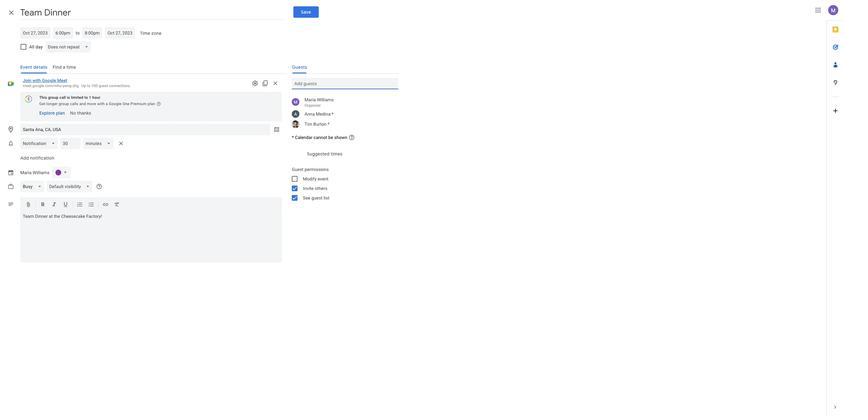 Task type: describe. For each thing, give the bounding box(es) containing it.
permissions
[[305, 167, 329, 172]]

meet
[[57, 78, 67, 83]]

Start date text field
[[23, 29, 48, 37]]

Description text field
[[20, 214, 282, 261]]

one
[[123, 102, 130, 106]]

group containing guest permissions
[[287, 165, 398, 203]]

0 horizontal spatial group
[[48, 95, 58, 100]]

williams for maria williams
[[33, 170, 49, 175]]

times
[[331, 151, 343, 157]]

bold image
[[40, 202, 46, 209]]

get longer group calls and more with a google one premium plan
[[39, 102, 155, 106]]

explore plan button
[[37, 107, 67, 119]]

hour
[[92, 95, 100, 100]]

shown
[[334, 135, 347, 140]]

bulleted list image
[[88, 202, 94, 209]]

google inside the join with google meet meet.google.com/mhu-ywng-zhg · up to 100 guest connections
[[42, 78, 56, 83]]

save button
[[293, 6, 319, 18]]

Location text field
[[23, 124, 268, 135]]

guest permissions
[[292, 167, 329, 172]]

1 horizontal spatial guest
[[311, 196, 323, 201]]

medina
[[316, 112, 331, 117]]

others
[[315, 186, 327, 191]]

underline image
[[62, 202, 69, 209]]

all
[[29, 44, 34, 49]]

100
[[91, 84, 98, 88]]

modify
[[303, 177, 317, 182]]

zhg
[[73, 84, 79, 88]]

1
[[89, 95, 91, 100]]

* for anna medina *
[[332, 112, 334, 117]]

maria williams
[[20, 170, 49, 175]]

more
[[87, 102, 96, 106]]

2 vertical spatial to
[[84, 95, 88, 100]]

with inside the join with google meet meet.google.com/mhu-ywng-zhg · up to 100 guest connections
[[33, 78, 41, 83]]

End time text field
[[85, 29, 100, 37]]

guest inside the join with google meet meet.google.com/mhu-ywng-zhg · up to 100 guest connections
[[99, 84, 108, 88]]

guests invited to this event. tree
[[287, 96, 398, 129]]

williams for maria williams organizer
[[317, 97, 334, 102]]

calls
[[70, 102, 78, 106]]

join with google meet link
[[23, 78, 67, 83]]

suggested times button
[[305, 148, 345, 160]]

anna
[[305, 112, 315, 117]]

all day
[[29, 44, 43, 49]]

* for tim burton *
[[328, 122, 330, 127]]

join
[[23, 78, 31, 83]]

save
[[301, 9, 311, 15]]

* calendar cannot be shown
[[292, 135, 347, 140]]

the
[[54, 214, 60, 219]]

numbered list image
[[77, 202, 83, 209]]

call
[[59, 95, 66, 100]]

maria williams organizer
[[305, 97, 334, 108]]

meet.google.com/mhu-
[[23, 84, 63, 88]]

ywng-
[[63, 84, 73, 88]]

event
[[318, 177, 328, 182]]

thanks
[[77, 110, 91, 116]]

30 minutes before element
[[20, 137, 126, 151]]

no thanks
[[70, 110, 91, 116]]

join with google meet meet.google.com/mhu-ywng-zhg · up to 100 guest connections
[[23, 78, 130, 88]]

remove formatting image
[[114, 202, 120, 209]]

1 vertical spatial group
[[59, 102, 69, 106]]

premium
[[131, 102, 147, 106]]

cheesecake
[[61, 214, 85, 219]]

suggested times
[[307, 151, 343, 157]]

tim
[[305, 122, 312, 127]]

list
[[324, 196, 330, 201]]



Task type: vqa. For each thing, say whether or not it's contained in the screenshot.
"at"
yes



Task type: locate. For each thing, give the bounding box(es) containing it.
1 horizontal spatial google
[[109, 102, 121, 106]]

* inside tim burton tree item
[[328, 122, 330, 127]]

time zone
[[140, 30, 162, 36]]

longer
[[46, 102, 58, 106]]

*
[[332, 112, 334, 117], [328, 122, 330, 127], [292, 135, 294, 140]]

maria for maria williams organizer
[[305, 97, 316, 102]]

no
[[70, 110, 76, 116]]

with
[[33, 78, 41, 83], [97, 102, 105, 106]]

maria williams, organizer tree item
[[287, 96, 398, 109]]

to inside the join with google meet meet.google.com/mhu-ywng-zhg · up to 100 guest connections
[[87, 84, 90, 88]]

day
[[36, 44, 43, 49]]

google up meet.google.com/mhu-
[[42, 78, 56, 83]]

0 horizontal spatial guest
[[99, 84, 108, 88]]

Start time text field
[[55, 29, 71, 37]]

1 horizontal spatial williams
[[317, 97, 334, 102]]

factory!
[[86, 214, 102, 219]]

up
[[82, 84, 86, 88]]

modify event
[[303, 177, 328, 182]]

add
[[20, 155, 29, 161]]

is
[[67, 95, 70, 100]]

this
[[39, 95, 47, 100]]

to
[[76, 30, 80, 35], [87, 84, 90, 88], [84, 95, 88, 100]]

time zone button
[[138, 28, 164, 39]]

cannot
[[314, 135, 327, 140]]

suggested
[[307, 151, 330, 157]]

plan
[[148, 102, 155, 106], [56, 110, 65, 116]]

williams up the organizer
[[317, 97, 334, 102]]

this group call is limited to 1 hour
[[39, 95, 100, 100]]

google
[[42, 78, 56, 83], [109, 102, 121, 106]]

team dinner at the cheesecake factory!
[[23, 214, 102, 219]]

anna medina tree item
[[287, 109, 398, 119]]

formatting options toolbar
[[20, 197, 282, 213]]

add notification button
[[18, 151, 57, 166]]

0 horizontal spatial williams
[[33, 170, 49, 175]]

0 vertical spatial group
[[48, 95, 58, 100]]

guest left 'list'
[[311, 196, 323, 201]]

explore
[[39, 110, 55, 116]]

zone
[[152, 30, 162, 36]]

plan down longer
[[56, 110, 65, 116]]

get
[[39, 102, 45, 106]]

to left 1
[[84, 95, 88, 100]]

group down call
[[59, 102, 69, 106]]

* right burton
[[328, 122, 330, 127]]

invite
[[303, 186, 314, 191]]

2 horizontal spatial *
[[332, 112, 334, 117]]

to right the start time text box
[[76, 30, 80, 35]]

dinner
[[35, 214, 48, 219]]

1 vertical spatial *
[[328, 122, 330, 127]]

0 vertical spatial maria
[[305, 97, 316, 102]]

see guest list
[[303, 196, 330, 201]]

guest
[[99, 84, 108, 88], [311, 196, 323, 201]]

see
[[303, 196, 310, 201]]

group
[[48, 95, 58, 100], [59, 102, 69, 106]]

1 horizontal spatial maria
[[305, 97, 316, 102]]

0 vertical spatial to
[[76, 30, 80, 35]]

anna medina *
[[305, 112, 334, 117]]

with left a
[[97, 102, 105, 106]]

Title text field
[[20, 6, 283, 20]]

time
[[140, 30, 150, 36]]

0 vertical spatial with
[[33, 78, 41, 83]]

* inside the "anna medina" tree item
[[332, 112, 334, 117]]

0 vertical spatial *
[[332, 112, 334, 117]]

1 vertical spatial to
[[87, 84, 90, 88]]

None field
[[45, 41, 94, 53], [20, 138, 60, 149], [83, 138, 116, 149], [20, 181, 47, 192], [47, 181, 95, 192], [45, 41, 94, 53], [20, 138, 60, 149], [83, 138, 116, 149], [20, 181, 47, 192], [47, 181, 95, 192]]

guest
[[292, 167, 304, 172]]

italic image
[[51, 202, 57, 209]]

0 horizontal spatial google
[[42, 78, 56, 83]]

at
[[49, 214, 53, 219]]

plan right premium
[[148, 102, 155, 106]]

insert link image
[[102, 202, 109, 209]]

Guests text field
[[295, 78, 396, 89]]

tab list
[[827, 21, 844, 399]]

williams
[[317, 97, 334, 102], [33, 170, 49, 175]]

0 horizontal spatial *
[[292, 135, 294, 140]]

connections
[[109, 84, 130, 88]]

invite others
[[303, 186, 327, 191]]

a
[[106, 102, 108, 106]]

group up longer
[[48, 95, 58, 100]]

add notification
[[20, 155, 54, 161]]

0 vertical spatial williams
[[317, 97, 334, 102]]

Minutes in advance for notification number field
[[63, 138, 78, 149]]

1 vertical spatial maria
[[20, 170, 32, 175]]

burton
[[313, 122, 327, 127]]

0 vertical spatial guest
[[99, 84, 108, 88]]

maria inside maria williams organizer
[[305, 97, 316, 102]]

0 horizontal spatial maria
[[20, 170, 32, 175]]

williams inside maria williams organizer
[[317, 97, 334, 102]]

0 horizontal spatial with
[[33, 78, 41, 83]]

1 horizontal spatial plan
[[148, 102, 155, 106]]

1 vertical spatial guest
[[311, 196, 323, 201]]

2 vertical spatial *
[[292, 135, 294, 140]]

maria for maria williams
[[20, 170, 32, 175]]

1 vertical spatial williams
[[33, 170, 49, 175]]

maria
[[305, 97, 316, 102], [20, 170, 32, 175]]

0 vertical spatial plan
[[148, 102, 155, 106]]

guest right 100
[[99, 84, 108, 88]]

* left calendar on the left top of page
[[292, 135, 294, 140]]

0 horizontal spatial plan
[[56, 110, 65, 116]]

williams down notification
[[33, 170, 49, 175]]

* right medina at left
[[332, 112, 334, 117]]

1 vertical spatial with
[[97, 102, 105, 106]]

to right up
[[87, 84, 90, 88]]

1 horizontal spatial *
[[328, 122, 330, 127]]

explore plan
[[39, 110, 65, 116]]

maria down add
[[20, 170, 32, 175]]

1 vertical spatial google
[[109, 102, 121, 106]]

be
[[328, 135, 333, 140]]

notification
[[30, 155, 54, 161]]

maria up the organizer
[[305, 97, 316, 102]]

End date text field
[[108, 29, 133, 37]]

tim burton *
[[305, 122, 330, 127]]

1 horizontal spatial with
[[97, 102, 105, 106]]

organizer
[[305, 103, 321, 108]]

with up meet.google.com/mhu-
[[33, 78, 41, 83]]

calendar
[[295, 135, 313, 140]]

1 vertical spatial plan
[[56, 110, 65, 116]]

google right a
[[109, 102, 121, 106]]

tim burton tree item
[[287, 119, 398, 129]]

plan inside button
[[56, 110, 65, 116]]

limited
[[71, 95, 83, 100]]

group
[[287, 165, 398, 203]]

and
[[79, 102, 86, 106]]

no thanks button
[[67, 107, 94, 119]]

0 vertical spatial google
[[42, 78, 56, 83]]

team
[[23, 214, 34, 219]]

1 horizontal spatial group
[[59, 102, 69, 106]]

·
[[80, 84, 81, 88]]



